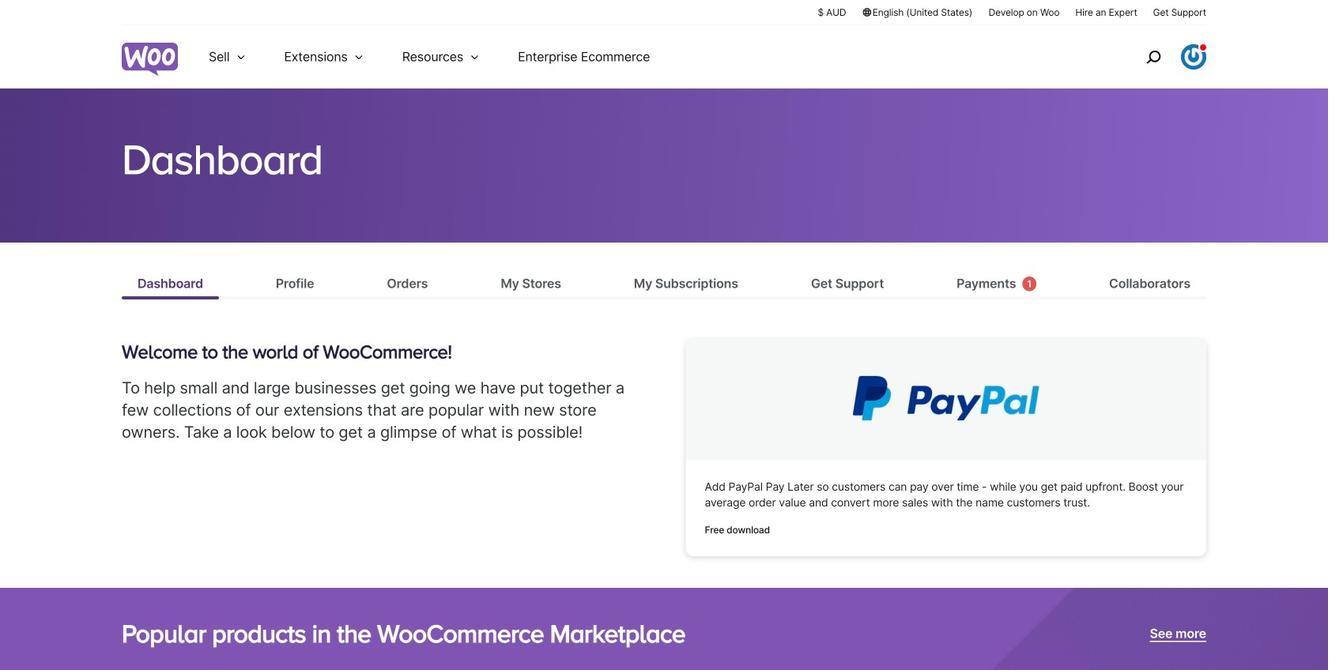 Task type: locate. For each thing, give the bounding box(es) containing it.
service navigation menu element
[[1113, 31, 1207, 83]]

search image
[[1141, 44, 1166, 70]]



Task type: describe. For each thing, give the bounding box(es) containing it.
open account menu image
[[1181, 44, 1207, 70]]



Task type: vqa. For each thing, say whether or not it's contained in the screenshot.
Search image
yes



